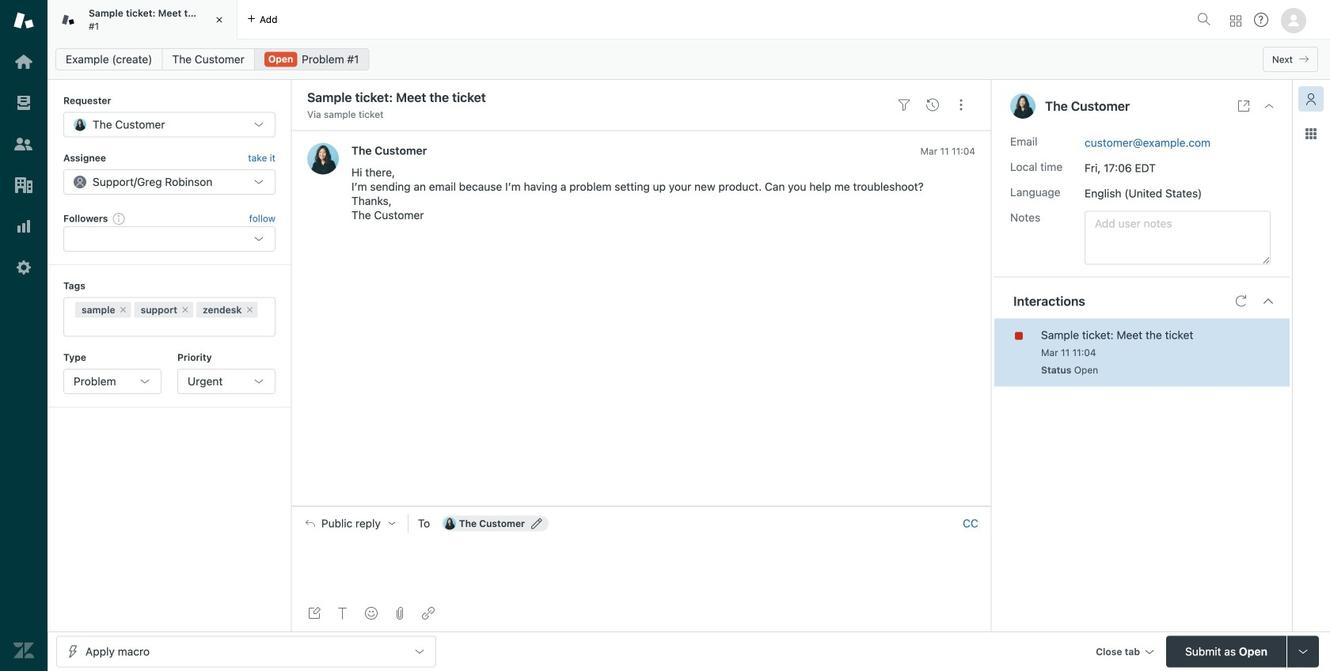 Task type: locate. For each thing, give the bounding box(es) containing it.
get help image
[[1254, 13, 1269, 27]]

tab
[[48, 0, 238, 40]]

zendesk products image
[[1231, 15, 1242, 27]]

secondary element
[[48, 44, 1330, 75]]

displays possible ticket submission types image
[[1297, 646, 1310, 658]]

hide composer image
[[635, 500, 648, 513]]

1 horizontal spatial mar 11 11:04 text field
[[1041, 347, 1096, 358]]

info on adding followers image
[[113, 212, 125, 225]]

add link (cmd k) image
[[422, 607, 435, 620]]

close image
[[1263, 100, 1276, 112]]

customer@example.com image
[[443, 518, 456, 530]]

1 vertical spatial mar 11 11:04 text field
[[1041, 347, 1096, 358]]

1 horizontal spatial remove image
[[181, 305, 190, 315]]

2 horizontal spatial remove image
[[245, 305, 254, 315]]

apps image
[[1305, 128, 1318, 140]]

close image
[[211, 12, 227, 28]]

add attachment image
[[394, 607, 406, 620]]

user image
[[1011, 93, 1036, 119]]

2 remove image from the left
[[181, 305, 190, 315]]

edit user image
[[531, 518, 543, 529]]

Mar 11 11:04 text field
[[921, 146, 976, 157], [1041, 347, 1096, 358]]

Subject field
[[304, 88, 887, 107]]

0 vertical spatial mar 11 11:04 text field
[[921, 146, 976, 157]]

reporting image
[[13, 216, 34, 237]]

format text image
[[337, 607, 349, 620]]

organizations image
[[13, 175, 34, 196]]

remove image
[[118, 305, 128, 315], [181, 305, 190, 315], [245, 305, 254, 315]]

0 horizontal spatial remove image
[[118, 305, 128, 315]]

main element
[[0, 0, 48, 672]]

customers image
[[13, 134, 34, 154]]

0 horizontal spatial mar 11 11:04 text field
[[921, 146, 976, 157]]



Task type: vqa. For each thing, say whether or not it's contained in the screenshot.
the left Close 'icon'
yes



Task type: describe. For each thing, give the bounding box(es) containing it.
events image
[[927, 99, 939, 111]]

avatar image
[[307, 143, 339, 175]]

Add user notes text field
[[1085, 211, 1271, 265]]

zendesk image
[[13, 641, 34, 661]]

admin image
[[13, 257, 34, 278]]

get started image
[[13, 51, 34, 72]]

3 remove image from the left
[[245, 305, 254, 315]]

zendesk support image
[[13, 10, 34, 31]]

tabs tab list
[[48, 0, 1191, 40]]

view more details image
[[1238, 100, 1250, 112]]

1 remove image from the left
[[118, 305, 128, 315]]

views image
[[13, 93, 34, 113]]

customer context image
[[1305, 93, 1318, 105]]

draft mode image
[[308, 607, 321, 620]]

insert emojis image
[[365, 607, 378, 620]]



